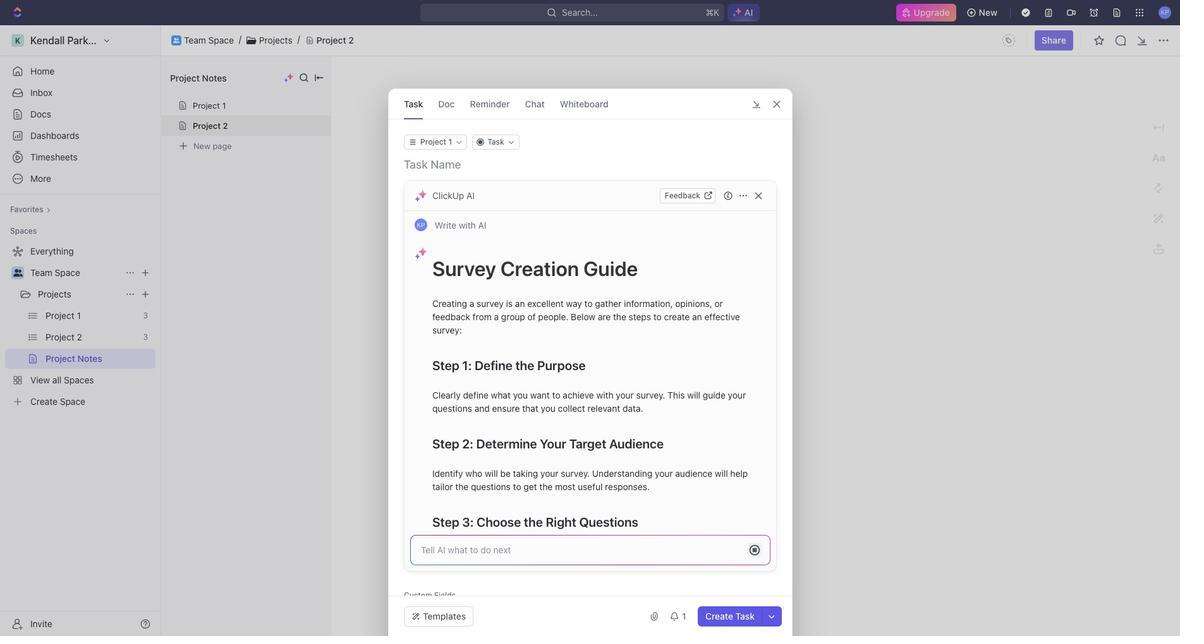 Task type: locate. For each thing, give the bounding box(es) containing it.
team space link for user group image
[[184, 35, 234, 46]]

1 vertical spatial 1
[[682, 612, 686, 622]]

0 vertical spatial team space
[[184, 35, 234, 45]]

1 horizontal spatial 1
[[682, 612, 686, 622]]

team for user group icon
[[30, 268, 52, 278]]

0 horizontal spatial team
[[30, 268, 52, 278]]

step 2: determine your target audience
[[432, 437, 664, 452]]

your
[[616, 390, 634, 401], [728, 390, 746, 401], [541, 469, 559, 479], [655, 469, 673, 479]]

with down clickup ai
[[459, 220, 476, 231]]

questions inside the identify who will be taking your survey. understanding your audience will help tailor the questions to get the most useful responses.
[[471, 482, 511, 493]]

0 horizontal spatial space
[[55, 268, 80, 278]]

0 horizontal spatial task
[[404, 98, 423, 109]]

2 vertical spatial an
[[543, 403, 553, 414]]

team space right user group image
[[184, 35, 234, 45]]

post
[[540, 464, 558, 475]]

Tell AI what to do next text field
[[421, 544, 737, 557]]

survey. inside clearly define what you want to achieve with your survey. this will guide your questions and ensure that you collect relevant data.
[[636, 390, 665, 401]]

table
[[519, 444, 541, 455]]

team space link right user group image
[[184, 35, 234, 46]]

2 horizontal spatial 2
[[591, 103, 607, 133]]

page right blank
[[544, 179, 564, 190]]

new down "project 1" at left top
[[194, 141, 211, 151]]

identify who will be taking your survey. understanding your audience will help tailor the questions to get the most useful responses.
[[432, 469, 750, 493]]

a
[[469, 299, 474, 309], [494, 312, 499, 323]]

a right from
[[494, 312, 499, 323]]

1 horizontal spatial a
[[494, 312, 499, 323]]

step left 3: on the bottom left of page
[[432, 515, 459, 530]]

1 vertical spatial step
[[432, 437, 459, 452]]

1 horizontal spatial team space link
[[184, 35, 234, 46]]

new for new
[[979, 7, 998, 18]]

excellent
[[527, 299, 564, 309]]

to inside the identify who will be taking your survey. understanding your audience will help tailor the questions to get the most useful responses.
[[513, 482, 521, 493]]

0 horizontal spatial projects link
[[38, 285, 120, 305]]

1 horizontal spatial new
[[979, 7, 998, 18]]

project
[[317, 35, 346, 45], [170, 72, 200, 83], [193, 101, 220, 111], [503, 103, 586, 133], [193, 121, 221, 131]]

2 vertical spatial step
[[432, 515, 459, 530]]

0 horizontal spatial projects
[[38, 289, 71, 300]]

write with ai down clickup ai
[[432, 220, 489, 231]]

write with ai
[[519, 199, 571, 210], [432, 220, 489, 231]]

0 vertical spatial a
[[469, 299, 474, 309]]

define
[[463, 390, 489, 401]]

team inside tree
[[30, 268, 52, 278]]

who
[[465, 469, 482, 479]]

write
[[519, 199, 541, 210], [435, 220, 456, 231], [519, 403, 541, 414]]

column button
[[499, 261, 962, 281]]

1 horizontal spatial you
[[541, 404, 556, 414]]

ai down blank page
[[563, 199, 571, 210]]

1 left "create"
[[682, 612, 686, 622]]

you up 'that'
[[513, 390, 528, 401]]

step left "2:"
[[432, 437, 459, 452]]

an down opinions,
[[692, 312, 702, 323]]

team space link for user group icon
[[30, 263, 120, 283]]

write with ai down blank page
[[519, 199, 571, 210]]

the inside creating a survey is an excellent way to gather information, opinions, or feedback from a group of people. below are the steps to create an effective survey:
[[613, 312, 626, 323]]

0 vertical spatial you
[[513, 390, 528, 401]]

task inside dropdown button
[[487, 137, 504, 147]]

0 horizontal spatial 2
[[223, 121, 228, 131]]

0 horizontal spatial ai
[[466, 190, 475, 201]]

an down want
[[543, 403, 553, 414]]

spaces
[[10, 226, 37, 236]]

1 vertical spatial write
[[435, 220, 456, 231]]

get
[[524, 482, 537, 493]]

this
[[668, 390, 685, 401]]

Task Name text field
[[404, 157, 780, 173]]

questions down clearly
[[432, 404, 472, 414]]

0 horizontal spatial write with ai
[[432, 220, 489, 231]]

to left get
[[513, 482, 521, 493]]

0 horizontal spatial 1
[[222, 101, 226, 111]]

2 horizontal spatial an
[[692, 312, 702, 323]]

survey.
[[636, 390, 665, 401], [561, 469, 590, 479]]

space inside tree
[[55, 268, 80, 278]]

survey. up most on the left of the page
[[561, 469, 590, 479]]

0 horizontal spatial team space link
[[30, 263, 120, 283]]

1 inside button
[[682, 612, 686, 622]]

page inside blank page button
[[544, 179, 564, 190]]

survey
[[432, 257, 496, 281]]

chat button
[[525, 89, 545, 119]]

0 vertical spatial new
[[979, 7, 998, 18]]

page for new page
[[213, 141, 232, 151]]

survey creation guide dialog
[[388, 89, 793, 637]]

whiteboard button
[[560, 89, 609, 119]]

feedback button
[[660, 188, 716, 203]]

1 horizontal spatial projects
[[259, 35, 293, 45]]

task right "create"
[[736, 612, 755, 622]]

projects
[[259, 35, 293, 45], [38, 289, 71, 300]]

0 vertical spatial survey.
[[636, 390, 665, 401]]

1 vertical spatial projects link
[[38, 285, 120, 305]]

1
[[222, 101, 226, 111], [682, 612, 686, 622]]

0 horizontal spatial an
[[515, 299, 525, 309]]

feedback
[[432, 312, 470, 323]]

task down reminder button
[[487, 137, 504, 147]]

will
[[687, 390, 700, 401], [485, 469, 498, 479], [715, 469, 728, 479]]

team for user group image
[[184, 35, 206, 45]]

2 horizontal spatial task
[[736, 612, 755, 622]]

projects link inside tree
[[38, 285, 120, 305]]

doc button
[[438, 89, 455, 119]]

page down "project 1" at left top
[[213, 141, 232, 151]]

questions for define
[[432, 404, 472, 414]]

1 horizontal spatial page
[[544, 179, 564, 190]]

step 1: define the purpose
[[432, 359, 586, 373]]

will right this
[[687, 390, 700, 401]]

team space right user group icon
[[30, 268, 80, 278]]

email
[[556, 403, 577, 414]]

ai right clickup
[[466, 190, 475, 201]]

projects for user group image
[[259, 35, 293, 45]]

step for step 2: determine your target audience
[[432, 437, 459, 452]]

1 horizontal spatial survey.
[[636, 390, 665, 401]]

1 vertical spatial new
[[194, 141, 211, 151]]

1 horizontal spatial will
[[687, 390, 700, 401]]

1 horizontal spatial projects link
[[259, 35, 293, 46]]

your up "data."
[[616, 390, 634, 401]]

0 vertical spatial 1
[[222, 101, 226, 111]]

you
[[513, 390, 528, 401], [541, 404, 556, 414]]

ai inside button
[[563, 199, 571, 210]]

0 vertical spatial write
[[519, 199, 541, 210]]

0 horizontal spatial page
[[213, 141, 232, 151]]

most
[[555, 482, 575, 493]]

2 step from the top
[[432, 437, 459, 452]]

you down want
[[541, 404, 556, 414]]

0 vertical spatial step
[[432, 359, 459, 373]]

step
[[432, 359, 459, 373], [432, 437, 459, 452], [432, 515, 459, 530]]

new button
[[962, 3, 1006, 23]]

the down who at bottom left
[[455, 482, 468, 493]]

2:
[[462, 437, 473, 452]]

1 horizontal spatial write with ai
[[519, 199, 571, 210]]

new inside button
[[979, 7, 998, 18]]

subpage button
[[499, 302, 962, 322]]

team
[[184, 35, 206, 45], [30, 268, 52, 278]]

1 vertical spatial write with ai
[[432, 220, 489, 231]]

0 horizontal spatial project 2
[[193, 121, 228, 131]]

1 vertical spatial team
[[30, 268, 52, 278]]

1 horizontal spatial task
[[487, 137, 504, 147]]

space right user group icon
[[55, 268, 80, 278]]

3:
[[462, 515, 474, 530]]

ensure
[[492, 404, 520, 414]]

questions down be
[[471, 482, 511, 493]]

information,
[[624, 299, 673, 309]]

fields
[[434, 591, 456, 601]]

creating
[[432, 299, 467, 309]]

1 horizontal spatial space
[[208, 35, 234, 45]]

team right user group image
[[184, 35, 206, 45]]

survey
[[477, 299, 504, 309]]

audience
[[609, 437, 664, 452]]

step for step 3: choose the right questions
[[432, 515, 459, 530]]

tree
[[5, 242, 156, 412]]

task left doc
[[404, 98, 423, 109]]

comment
[[535, 87, 574, 98]]

write down want
[[519, 403, 541, 414]]

1 vertical spatial task
[[487, 137, 504, 147]]

0 vertical spatial projects
[[259, 35, 293, 45]]

survey. up "data."
[[636, 390, 665, 401]]

your left audience
[[655, 469, 673, 479]]

write inside survey creation guide dialog
[[435, 220, 456, 231]]

an inside button
[[543, 403, 553, 414]]

blog post button
[[499, 460, 962, 480]]

writing
[[554, 363, 582, 374]]

new right upgrade
[[979, 7, 998, 18]]

1 down 'notes'
[[222, 101, 226, 111]]

step left '1:'
[[432, 359, 459, 373]]

to up write an email
[[552, 390, 560, 401]]

home link
[[5, 61, 156, 82]]

blog post
[[519, 464, 558, 475]]

will left be
[[485, 469, 498, 479]]

create
[[705, 612, 733, 622]]

page for blank page
[[544, 179, 564, 190]]

1 vertical spatial questions
[[471, 482, 511, 493]]

team space link right user group icon
[[30, 263, 120, 283]]

your up 'pick department'
[[541, 469, 559, 479]]

team right user group icon
[[30, 268, 52, 278]]

write an email
[[519, 403, 577, 414]]

search...
[[562, 7, 598, 18]]

1 step from the top
[[432, 359, 459, 373]]

1 horizontal spatial team
[[184, 35, 206, 45]]

1 horizontal spatial ai
[[478, 220, 486, 231]]

0 horizontal spatial survey.
[[561, 469, 590, 479]]

2 horizontal spatial ai
[[563, 199, 571, 210]]

1 horizontal spatial project 2
[[317, 35, 354, 45]]

1 vertical spatial team space link
[[30, 263, 120, 283]]

with down blank page
[[543, 199, 560, 210]]

ai
[[466, 190, 475, 201], [563, 199, 571, 210], [478, 220, 486, 231]]

0 vertical spatial questions
[[432, 404, 472, 414]]

1 vertical spatial survey.
[[561, 469, 590, 479]]

0 vertical spatial page
[[213, 141, 232, 151]]

3 step from the top
[[432, 515, 459, 530]]

ai up the survey
[[478, 220, 486, 231]]

0 vertical spatial an
[[515, 299, 525, 309]]

an right is
[[515, 299, 525, 309]]

the
[[613, 312, 626, 323], [515, 359, 534, 373], [455, 482, 468, 493], [539, 482, 553, 493], [524, 515, 543, 530]]

whiteboard
[[560, 98, 609, 109]]

0 vertical spatial team
[[184, 35, 206, 45]]

reminder
[[470, 98, 510, 109]]

effective
[[705, 312, 740, 323]]

0 vertical spatial write with ai
[[519, 199, 571, 210]]

1 horizontal spatial an
[[543, 403, 553, 414]]

generate template
[[519, 383, 595, 394]]

2 horizontal spatial project 2
[[503, 103, 607, 133]]

will left help
[[715, 469, 728, 479]]

department
[[539, 484, 587, 495]]

1 vertical spatial team space
[[30, 268, 80, 278]]

with inside clearly define what you want to achieve with your survey. this will guide your questions and ensure that you collect relevant data.
[[596, 390, 614, 401]]

tree containing team space
[[5, 242, 156, 412]]

0 vertical spatial space
[[208, 35, 234, 45]]

be
[[500, 469, 511, 479]]

table with data button
[[499, 440, 962, 460]]

2 vertical spatial task
[[736, 612, 755, 622]]

questions inside clearly define what you want to achieve with your survey. this will guide your questions and ensure that you collect relevant data.
[[432, 404, 472, 414]]

the right are
[[613, 312, 626, 323]]

0 horizontal spatial team space
[[30, 268, 80, 278]]

define
[[475, 359, 513, 373]]

custom fields
[[404, 591, 456, 601]]

new for new page
[[194, 141, 211, 151]]

doc
[[438, 98, 455, 109]]

team space link inside tree
[[30, 263, 120, 283]]

clickup ai
[[432, 190, 475, 201]]

2 vertical spatial write
[[519, 403, 541, 414]]

0 horizontal spatial new
[[194, 141, 211, 151]]

team space inside sidebar navigation
[[30, 268, 80, 278]]

survey:
[[432, 325, 462, 336]]

with up relevant
[[596, 390, 614, 401]]

1 vertical spatial space
[[55, 268, 80, 278]]

way
[[566, 299, 582, 309]]

share
[[1042, 35, 1067, 46]]

space up 'notes'
[[208, 35, 234, 45]]

to up below
[[584, 299, 593, 309]]

write down blank
[[519, 199, 541, 210]]

1 horizontal spatial team space
[[184, 35, 234, 45]]

task button
[[404, 89, 423, 119]]

team space
[[184, 35, 234, 45], [30, 268, 80, 278]]

a up from
[[469, 299, 474, 309]]

improve writing
[[519, 363, 582, 374]]

1 vertical spatial page
[[544, 179, 564, 190]]

1 button
[[664, 607, 693, 627]]

write right kp
[[435, 220, 456, 231]]

1 vertical spatial projects
[[38, 289, 71, 300]]

1 horizontal spatial 2
[[349, 35, 354, 45]]

0 vertical spatial team space link
[[184, 35, 234, 46]]

0 vertical spatial projects link
[[259, 35, 293, 46]]

projects inside sidebar navigation
[[38, 289, 71, 300]]

with
[[543, 199, 560, 210], [459, 220, 476, 231], [596, 390, 614, 401], [543, 444, 561, 455]]



Task type: describe. For each thing, give the bounding box(es) containing it.
understanding
[[592, 469, 653, 479]]

blog
[[519, 464, 538, 475]]

relevant
[[588, 404, 620, 414]]

and
[[474, 404, 490, 414]]

1 vertical spatial an
[[692, 312, 702, 323]]

useful
[[578, 482, 603, 493]]

feedback
[[665, 191, 700, 200]]

your
[[540, 437, 566, 452]]

write with ai inside button
[[519, 199, 571, 210]]

team space for user group icon
[[30, 268, 80, 278]]

user group image
[[13, 269, 22, 277]]

inbox link
[[5, 83, 156, 103]]

column
[[519, 266, 551, 276]]

task button
[[472, 135, 519, 150]]

projects for user group icon
[[38, 289, 71, 300]]

custom
[[404, 591, 432, 601]]

the right get
[[539, 482, 553, 493]]

0 horizontal spatial will
[[485, 469, 498, 479]]

pick department
[[519, 484, 587, 495]]

1 vertical spatial you
[[541, 404, 556, 414]]

will inside clearly define what you want to achieve with your survey. this will guide your questions and ensure that you collect relevant data.
[[687, 390, 700, 401]]

reminder button
[[470, 89, 510, 119]]

purpose
[[537, 359, 586, 373]]

timesheets
[[30, 152, 78, 163]]

with left data
[[543, 444, 561, 455]]

clearly define what you want to achieve with your survey. this will guide your questions and ensure that you collect relevant data.
[[432, 390, 748, 414]]

or
[[715, 299, 723, 309]]

project 1
[[193, 101, 226, 111]]

0 horizontal spatial you
[[513, 390, 528, 401]]

the left right at the left of page
[[524, 515, 543, 530]]

improve
[[519, 363, 552, 374]]

chat
[[525, 98, 545, 109]]

create task
[[705, 612, 755, 622]]

survey creation guide
[[432, 257, 638, 281]]

guide
[[703, 390, 726, 401]]

0 horizontal spatial a
[[469, 299, 474, 309]]

to down information,
[[654, 312, 662, 323]]

pick department button
[[499, 480, 962, 500]]

1 button
[[664, 607, 693, 627]]

tree inside sidebar navigation
[[5, 242, 156, 412]]

invite
[[30, 619, 52, 630]]

group
[[501, 312, 525, 323]]

team space for user group image
[[184, 35, 234, 45]]

templates
[[423, 612, 466, 622]]

to inside clearly define what you want to achieve with your survey. this will guide your questions and ensure that you collect relevant data.
[[552, 390, 560, 401]]

achieve
[[563, 390, 594, 401]]

step 3: choose the right questions
[[432, 515, 638, 530]]

notes
[[202, 72, 227, 83]]

write an email button
[[499, 399, 962, 419]]

space for team space link related to user group image
[[208, 35, 234, 45]]

templates button
[[404, 607, 474, 627]]

create task button
[[698, 607, 762, 627]]

generate template button
[[499, 379, 962, 399]]

space for team space link within the tree
[[55, 268, 80, 278]]

favorites
[[10, 205, 43, 214]]

docs
[[30, 109, 51, 120]]

blank
[[519, 179, 542, 190]]

from
[[473, 312, 492, 323]]

are
[[598, 312, 611, 323]]

generate
[[519, 383, 557, 394]]

add comment
[[517, 87, 574, 98]]

blank page
[[519, 179, 564, 190]]

creation
[[500, 257, 579, 281]]

want
[[530, 390, 550, 401]]

write for write with ai button
[[519, 199, 541, 210]]

1 vertical spatial a
[[494, 312, 499, 323]]

guide
[[583, 257, 638, 281]]

determine
[[476, 437, 537, 452]]

collect
[[558, 404, 585, 414]]

2 horizontal spatial will
[[715, 469, 728, 479]]

user group image
[[173, 38, 180, 43]]

timesheets link
[[5, 147, 156, 168]]

clearly
[[432, 390, 461, 401]]

data.
[[623, 404, 643, 414]]

creating a survey is an excellent way to gather information, opinions, or feedback from a group of people. below are the steps to create an effective survey:
[[432, 299, 743, 336]]

upgrade link
[[897, 4, 957, 22]]

responses.
[[605, 482, 650, 493]]

improve writing button
[[499, 359, 962, 379]]

task inside button
[[736, 612, 755, 622]]

help
[[730, 469, 748, 479]]

choose
[[477, 515, 521, 530]]

table with data
[[519, 444, 581, 455]]

step for step 1: define the purpose
[[432, 359, 459, 373]]

project notes
[[170, 72, 227, 83]]

data
[[563, 444, 581, 455]]

dashboards
[[30, 130, 79, 141]]

write for write an email button
[[519, 403, 541, 414]]

home
[[30, 66, 55, 77]]

sidebar navigation
[[0, 25, 161, 637]]

the up generate
[[515, 359, 534, 373]]

taking
[[513, 469, 538, 479]]

survey. inside the identify who will be taking your survey. understanding your audience will help tailor the questions to get the most useful responses.
[[561, 469, 590, 479]]

right
[[546, 515, 576, 530]]

questions for who
[[471, 482, 511, 493]]

that
[[522, 404, 538, 414]]

template
[[559, 383, 595, 394]]

projects link for user group image
[[259, 35, 293, 46]]

write with ai inside survey creation guide dialog
[[432, 220, 489, 231]]

clickup
[[432, 190, 464, 201]]

kp
[[417, 221, 425, 229]]

projects link for user group icon
[[38, 285, 120, 305]]

tailor
[[432, 482, 453, 493]]

write with ai button
[[499, 195, 962, 215]]

0 vertical spatial task
[[404, 98, 423, 109]]

favorites button
[[5, 202, 56, 218]]

is
[[506, 299, 513, 309]]

your right guide on the right bottom of the page
[[728, 390, 746, 401]]

gather
[[595, 299, 622, 309]]



Task type: vqa. For each thing, say whether or not it's contained in the screenshot.
comment
yes



